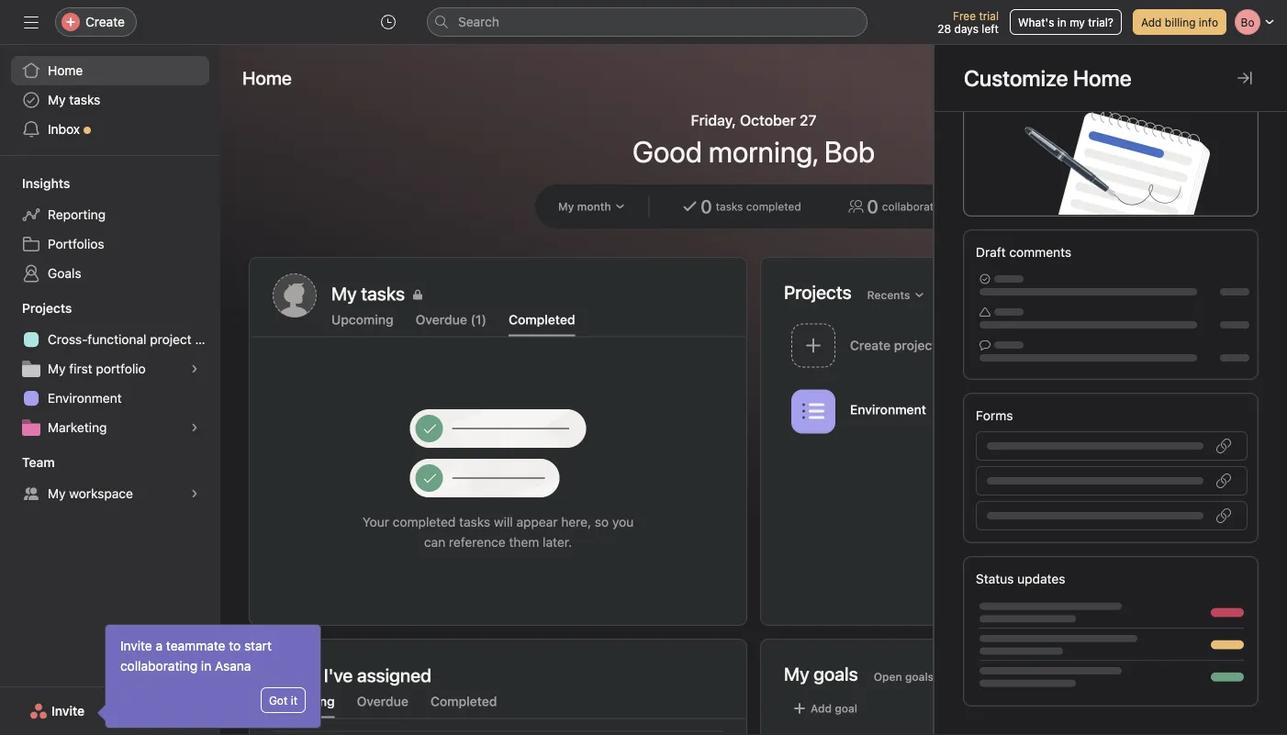 Task type: vqa. For each thing, say whether or not it's contained in the screenshot.
Doing
no



Task type: describe. For each thing, give the bounding box(es) containing it.
october
[[740, 112, 796, 129]]

notepad
[[1021, 81, 1069, 96]]

add for add goal
[[811, 702, 832, 715]]

portfolios link
[[11, 230, 209, 259]]

my
[[1070, 16, 1085, 28]]

what's
[[1018, 16, 1055, 28]]

add for add billing info
[[1141, 16, 1162, 28]]

reorder
[[1089, 34, 1133, 50]]

28
[[938, 22, 951, 35]]

add goal button
[[784, 696, 866, 722]]

tasks completed
[[716, 200, 801, 213]]

add goal
[[811, 702, 858, 715]]

month
[[577, 200, 611, 213]]

environment link for create project link
[[784, 384, 1010, 443]]

my month
[[558, 200, 611, 213]]

bob
[[824, 134, 875, 169]]

overdue for overdue (1)
[[416, 312, 467, 327]]

create project link
[[784, 318, 1010, 376]]

them
[[509, 535, 539, 550]]

draft
[[976, 245, 1006, 260]]

what's in my trial? button
[[1010, 9, 1122, 35]]

portfolios
[[48, 236, 104, 252]]

completed for overdue (1)
[[509, 312, 575, 327]]

insights button
[[0, 174, 70, 193]]

completed button for overdue
[[431, 694, 497, 719]]

projects button
[[0, 299, 72, 318]]

3
[[1076, 351, 1083, 364]]

reference
[[449, 535, 506, 550]]

recents
[[867, 289, 910, 302]]

to inside invite a teammate to start collaborating in asana got it
[[229, 639, 241, 654]]

tasks inside 'your completed tasks will appear here, so you can reference them later.'
[[459, 514, 490, 530]]

inbox link
[[11, 115, 209, 144]]

tasks inside cross-functional project plan 3 tasks due soon
[[1086, 351, 1114, 364]]

i've assigned
[[324, 665, 431, 686]]

upcoming for overdue (1)
[[331, 312, 394, 327]]

1 horizontal spatial to
[[996, 14, 1008, 29]]

free trial 28 days left
[[938, 9, 999, 35]]

my month button
[[550, 194, 634, 219]]

team button
[[0, 454, 55, 472]]

your
[[1164, 14, 1190, 29]]

you
[[1011, 34, 1033, 50]]

plan for cross-functional project plan
[[195, 332, 220, 347]]

soon
[[1139, 351, 1164, 364]]

my for my workspace
[[48, 486, 66, 501]]

your
[[362, 514, 389, 530]]

cross- for cross-functional project plan
[[48, 332, 88, 347]]

marketing link
[[11, 413, 209, 443]]

in inside invite a teammate to start collaborating in asana got it
[[201, 659, 211, 674]]

create
[[85, 14, 125, 29]]

functional for cross-functional project plan
[[88, 332, 146, 347]]

reporting
[[48, 207, 106, 222]]

status updates
[[976, 572, 1066, 587]]

project for cross-functional project plan
[[150, 332, 192, 347]]

list image inside environment link
[[803, 401, 825, 423]]

overdue for overdue
[[357, 694, 409, 709]]

billing
[[1165, 16, 1196, 28]]

close customization pane image
[[1238, 71, 1252, 85]]

0 for collaborators
[[867, 196, 879, 217]]

friday, october 27 good morning, bob
[[633, 112, 875, 169]]

customize button
[[1153, 196, 1258, 229]]

days
[[955, 22, 979, 35]]

private
[[976, 81, 1017, 96]]

so
[[595, 514, 609, 530]]

friday,
[[691, 112, 736, 129]]

see details, marketing image
[[189, 422, 200, 433]]

collaborators
[[882, 200, 950, 213]]

see details, my workspace image
[[189, 488, 200, 500]]

first
[[69, 361, 92, 376]]

widgets
[[1060, 14, 1107, 29]]

my for my first portfolio
[[48, 361, 66, 376]]

upcoming for overdue
[[273, 694, 335, 709]]

goals
[[48, 266, 81, 281]]

overdue (1) button
[[416, 312, 487, 337]]

customize home
[[964, 65, 1132, 91]]

your completed tasks will appear here, so you can reference them later.
[[362, 514, 634, 550]]

plan for cross-functional project plan 3 tasks due soon
[[1227, 329, 1253, 345]]

projects inside projects dropdown button
[[22, 301, 72, 316]]

recents button
[[859, 282, 933, 308]]

add
[[1012, 14, 1034, 29]]

home inside drag to add the widgets below to your home screen. you can also reorder and remove them.
[[1194, 14, 1229, 29]]

trial?
[[1088, 16, 1114, 28]]

marketing
[[48, 420, 107, 435]]

my goals
[[784, 663, 858, 685]]

search list box
[[427, 7, 868, 37]]

private notepad
[[976, 81, 1069, 96]]

info
[[1199, 16, 1218, 28]]

upcoming button for overdue
[[273, 694, 335, 719]]

appear
[[517, 514, 558, 530]]

invite a teammate to start collaborating in asana tooltip
[[100, 625, 320, 728]]

them.
[[1209, 34, 1243, 50]]

my tasks link
[[11, 85, 209, 115]]

1 horizontal spatial environment
[[850, 402, 927, 417]]

my for my tasks
[[48, 92, 66, 107]]

functional for cross-functional project plan 3 tasks due soon
[[1117, 329, 1178, 345]]

completed for tasks
[[746, 200, 801, 213]]

morning,
[[709, 134, 818, 169]]

drag
[[964, 14, 993, 29]]

remove
[[1162, 34, 1206, 50]]

27
[[800, 112, 817, 129]]

what's in my trial?
[[1018, 16, 1114, 28]]

cross- for cross-functional project plan 3 tasks due soon
[[1076, 329, 1117, 345]]

overdue (1)
[[416, 312, 487, 327]]

invite for invite
[[51, 704, 85, 719]]



Task type: locate. For each thing, give the bounding box(es) containing it.
also
[[1062, 34, 1086, 50]]

1 horizontal spatial cross-
[[1076, 329, 1117, 345]]

0 horizontal spatial functional
[[88, 332, 146, 347]]

1 vertical spatial completed
[[431, 694, 497, 709]]

due
[[1117, 351, 1136, 364]]

can inside drag to add the widgets below to your home screen. you can also reorder and remove them.
[[1037, 34, 1058, 50]]

my left first
[[48, 361, 66, 376]]

1 vertical spatial upcoming button
[[273, 694, 335, 719]]

goals link
[[11, 259, 209, 288]]

1 horizontal spatial plan
[[1227, 329, 1253, 345]]

0 horizontal spatial environment
[[48, 391, 122, 406]]

to up asana
[[229, 639, 241, 654]]

can left reference
[[424, 535, 446, 550]]

completed for overdue
[[431, 694, 497, 709]]

functional up the soon
[[1117, 329, 1178, 345]]

1 horizontal spatial home
[[242, 67, 292, 89]]

got
[[269, 694, 288, 707]]

it
[[291, 694, 298, 707]]

cross-functional project plan 3 tasks due soon
[[1076, 329, 1253, 364]]

cross- up first
[[48, 332, 88, 347]]

updates
[[1018, 572, 1066, 587]]

1 horizontal spatial 0
[[867, 196, 879, 217]]

tasks down morning,
[[716, 200, 743, 213]]

1 horizontal spatial overdue
[[416, 312, 467, 327]]

project inside cross-functional project plan 3 tasks due soon
[[1181, 329, 1224, 345]]

completed button right overdue button
[[431, 694, 497, 719]]

my tasks
[[331, 283, 405, 304]]

1 horizontal spatial invite
[[120, 639, 152, 654]]

0 left tasks completed
[[701, 196, 712, 217]]

0 horizontal spatial can
[[424, 535, 446, 550]]

hide sidebar image
[[24, 15, 39, 29]]

completed for your
[[393, 514, 456, 530]]

0 horizontal spatial overdue
[[357, 694, 409, 709]]

you
[[612, 514, 634, 530]]

trial
[[979, 9, 999, 22]]

1 vertical spatial can
[[424, 535, 446, 550]]

in down teammate
[[201, 659, 211, 674]]

0 vertical spatial overdue
[[416, 312, 467, 327]]

free
[[953, 9, 976, 22]]

environment inside projects 'element'
[[48, 391, 122, 406]]

environment link for cross-functional project plan link on the left
[[11, 384, 209, 413]]

status
[[976, 572, 1014, 587]]

start
[[244, 639, 272, 654]]

invite
[[120, 639, 152, 654], [51, 704, 85, 719]]

goals
[[905, 671, 934, 684]]

completed button down my tasks link
[[509, 312, 575, 337]]

open goals button
[[866, 664, 957, 690]]

teams element
[[0, 446, 220, 512]]

projects element
[[0, 292, 220, 446]]

my up inbox
[[48, 92, 66, 107]]

my first portfolio
[[48, 361, 146, 376]]

0 horizontal spatial completed
[[431, 694, 497, 709]]

history image
[[381, 15, 396, 29]]

projects left recents
[[784, 281, 852, 303]]

overdue left (1)
[[416, 312, 467, 327]]

0 horizontal spatial list image
[[803, 401, 825, 423]]

1 horizontal spatial functional
[[1117, 329, 1178, 345]]

completed button for overdue (1)
[[509, 312, 575, 337]]

0 horizontal spatial add
[[811, 702, 832, 715]]

1 environment link from the left
[[11, 384, 209, 413]]

my for my month
[[558, 200, 574, 213]]

completed
[[509, 312, 575, 327], [431, 694, 497, 709]]

0 vertical spatial upcoming
[[331, 312, 394, 327]]

my first portfolio link
[[11, 354, 209, 384]]

here,
[[561, 514, 591, 530]]

0 vertical spatial invite
[[120, 639, 152, 654]]

0 horizontal spatial in
[[201, 659, 211, 674]]

my
[[48, 92, 66, 107], [558, 200, 574, 213], [48, 361, 66, 376], [48, 486, 66, 501]]

portfolio
[[96, 361, 146, 376]]

customize
[[1183, 204, 1246, 219]]

good
[[633, 134, 702, 169]]

project for cross-functional project plan 3 tasks due soon
[[1181, 329, 1224, 345]]

home inside "global" element
[[48, 63, 83, 78]]

completed down morning,
[[746, 200, 801, 213]]

0 vertical spatial add
[[1141, 16, 1162, 28]]

my inside 'my tasks' link
[[48, 92, 66, 107]]

2 horizontal spatial home
[[1194, 14, 1229, 29]]

completed down my tasks link
[[509, 312, 575, 327]]

environment link down portfolio
[[11, 384, 209, 413]]

cross- inside projects 'element'
[[48, 332, 88, 347]]

insights element
[[0, 167, 220, 292]]

asana
[[215, 659, 251, 674]]

global element
[[0, 45, 220, 155]]

invite inside invite a teammate to start collaborating in asana got it
[[120, 639, 152, 654]]

overdue button
[[357, 694, 409, 719]]

invite for invite a teammate to start collaborating in asana got it
[[120, 639, 152, 654]]

upcoming down "my tasks" at the top left
[[331, 312, 394, 327]]

overdue inside button
[[416, 312, 467, 327]]

1 0 from the left
[[701, 196, 712, 217]]

0 horizontal spatial project
[[150, 332, 192, 347]]

my workspace
[[48, 486, 133, 501]]

to left "add"
[[996, 14, 1008, 29]]

1 horizontal spatial completed
[[746, 200, 801, 213]]

create button
[[55, 7, 137, 37]]

0 horizontal spatial cross-
[[48, 332, 88, 347]]

functional inside cross-functional project plan link
[[88, 332, 146, 347]]

environment down first
[[48, 391, 122, 406]]

my tasks link
[[331, 281, 724, 307]]

cross-
[[1076, 329, 1117, 345], [48, 332, 88, 347]]

1 vertical spatial invite
[[51, 704, 85, 719]]

later.
[[543, 535, 572, 550]]

list image
[[1028, 335, 1050, 357], [803, 401, 825, 423]]

tasks i've assigned
[[273, 665, 431, 686]]

upcoming button down tasks
[[273, 694, 335, 719]]

and
[[1136, 34, 1158, 50]]

completed right overdue button
[[431, 694, 497, 709]]

draft comments
[[976, 245, 1072, 260]]

add billing info
[[1141, 16, 1218, 28]]

upcoming button
[[331, 312, 394, 337], [273, 694, 335, 719]]

project
[[1181, 329, 1224, 345], [150, 332, 192, 347]]

0 for tasks completed
[[701, 196, 712, 217]]

tasks right 3
[[1086, 351, 1114, 364]]

environment
[[48, 391, 122, 406], [850, 402, 927, 417]]

environment down create project link
[[850, 402, 927, 417]]

team
[[22, 455, 55, 470]]

invite inside button
[[51, 704, 85, 719]]

overdue down i've assigned
[[357, 694, 409, 709]]

0 horizontal spatial invite
[[51, 704, 85, 719]]

1 horizontal spatial projects
[[784, 281, 852, 303]]

goal
[[835, 702, 858, 715]]

0 vertical spatial in
[[1058, 16, 1067, 28]]

home link
[[11, 56, 209, 85]]

collaborating
[[120, 659, 198, 674]]

0 horizontal spatial plan
[[195, 332, 220, 347]]

cross- up 3
[[1076, 329, 1117, 345]]

0 vertical spatial can
[[1037, 34, 1058, 50]]

can
[[1037, 34, 1058, 50], [424, 535, 446, 550]]

tasks inside "global" element
[[69, 92, 100, 107]]

reporting link
[[11, 200, 209, 230]]

see details, my first portfolio image
[[189, 364, 200, 375]]

1 horizontal spatial completed
[[509, 312, 575, 327]]

functional
[[1117, 329, 1178, 345], [88, 332, 146, 347]]

to up and
[[1149, 14, 1161, 29]]

workspace
[[69, 486, 133, 501]]

0 left collaborators
[[867, 196, 879, 217]]

invite button
[[17, 695, 97, 728]]

add left goal
[[811, 702, 832, 715]]

my inside my first portfolio link
[[48, 361, 66, 376]]

my down team
[[48, 486, 66, 501]]

1 vertical spatial completed button
[[431, 694, 497, 719]]

plan
[[1227, 329, 1253, 345], [195, 332, 220, 347]]

can inside 'your completed tasks will appear here, so you can reference them later.'
[[424, 535, 446, 550]]

1 vertical spatial list image
[[803, 401, 825, 423]]

my inside my month dropdown button
[[558, 200, 574, 213]]

0 horizontal spatial to
[[229, 639, 241, 654]]

0 vertical spatial upcoming button
[[331, 312, 394, 337]]

got it button
[[261, 688, 306, 713]]

drag to add the widgets below to your home screen. you can also reorder and remove them.
[[964, 14, 1243, 50]]

1 vertical spatial completed
[[393, 514, 456, 530]]

open
[[874, 671, 902, 684]]

open goals
[[874, 671, 934, 684]]

2 environment link from the left
[[784, 384, 1010, 443]]

my tasks
[[48, 92, 100, 107]]

upcoming
[[331, 312, 394, 327], [273, 694, 335, 709]]

environment link down create project link
[[784, 384, 1010, 443]]

0 horizontal spatial projects
[[22, 301, 72, 316]]

completed
[[746, 200, 801, 213], [393, 514, 456, 530]]

below
[[1110, 14, 1145, 29]]

1 horizontal spatial list image
[[1028, 335, 1050, 357]]

insights
[[22, 176, 70, 191]]

in inside "button"
[[1058, 16, 1067, 28]]

functional inside cross-functional project plan 3 tasks due soon
[[1117, 329, 1178, 345]]

add
[[1141, 16, 1162, 28], [811, 702, 832, 715]]

functional up portfolio
[[88, 332, 146, 347]]

project inside 'element'
[[150, 332, 192, 347]]

upcoming button down "my tasks" at the top left
[[331, 312, 394, 337]]

tasks up inbox
[[69, 92, 100, 107]]

projects down goals
[[22, 301, 72, 316]]

1 horizontal spatial can
[[1037, 34, 1058, 50]]

add billing info button
[[1133, 9, 1227, 35]]

0 horizontal spatial completed button
[[431, 694, 497, 719]]

0 horizontal spatial completed
[[393, 514, 456, 530]]

0 horizontal spatial environment link
[[11, 384, 209, 413]]

completed inside 'your completed tasks will appear here, so you can reference them later.'
[[393, 514, 456, 530]]

in right the
[[1058, 16, 1067, 28]]

plan inside cross-functional project plan 3 tasks due soon
[[1227, 329, 1253, 345]]

0 vertical spatial completed
[[509, 312, 575, 327]]

1 horizontal spatial in
[[1058, 16, 1067, 28]]

to
[[996, 14, 1008, 29], [1149, 14, 1161, 29], [229, 639, 241, 654]]

upcoming button for overdue (1)
[[331, 312, 394, 337]]

add profile photo image
[[273, 274, 317, 318]]

plan inside projects 'element'
[[195, 332, 220, 347]]

1 vertical spatial in
[[201, 659, 211, 674]]

my left month
[[558, 200, 574, 213]]

can down the
[[1037, 34, 1058, 50]]

search button
[[427, 7, 868, 37]]

inbox
[[48, 122, 80, 137]]

1 horizontal spatial project
[[1181, 329, 1224, 345]]

completed button
[[509, 312, 575, 337], [431, 694, 497, 719]]

search
[[458, 14, 499, 29]]

add up and
[[1141, 16, 1162, 28]]

completed right your
[[393, 514, 456, 530]]

0 horizontal spatial home
[[48, 63, 83, 78]]

2 horizontal spatial to
[[1149, 14, 1161, 29]]

0 vertical spatial list image
[[1028, 335, 1050, 357]]

my inside my workspace link
[[48, 486, 66, 501]]

cross-functional project plan
[[48, 332, 220, 347]]

0 vertical spatial completed button
[[509, 312, 575, 337]]

1 horizontal spatial environment link
[[784, 384, 1010, 443]]

tasks up reference
[[459, 514, 490, 530]]

1 horizontal spatial add
[[1141, 16, 1162, 28]]

1 vertical spatial overdue
[[357, 694, 409, 709]]

1 vertical spatial add
[[811, 702, 832, 715]]

0 horizontal spatial 0
[[701, 196, 712, 217]]

cross- inside cross-functional project plan 3 tasks due soon
[[1076, 329, 1117, 345]]

upcoming down tasks
[[273, 694, 335, 709]]

forms
[[976, 408, 1013, 423]]

1 vertical spatial upcoming
[[273, 694, 335, 709]]

the
[[1038, 14, 1057, 29]]

2 0 from the left
[[867, 196, 879, 217]]

0 vertical spatial completed
[[746, 200, 801, 213]]

1 horizontal spatial completed button
[[509, 312, 575, 337]]



